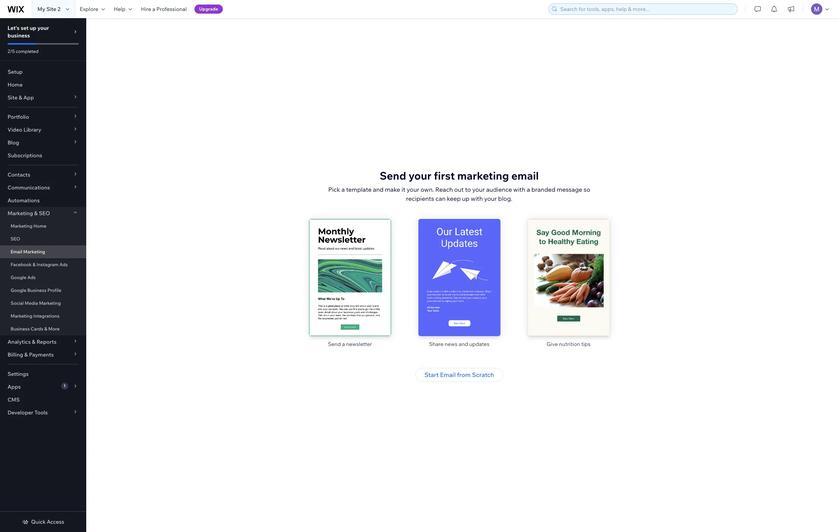 Task type: describe. For each thing, give the bounding box(es) containing it.
seo inside dropdown button
[[39, 210, 50, 217]]

a inside hire a professional link
[[152, 6, 155, 12]]

make
[[385, 186, 400, 193]]

own.
[[421, 186, 434, 193]]

branded
[[532, 186, 556, 193]]

2/5 completed
[[8, 48, 39, 54]]

automations link
[[0, 194, 86, 207]]

communications
[[8, 184, 50, 191]]

facebook & instagram ads link
[[0, 258, 86, 271]]

marketing inside social media marketing link
[[39, 300, 61, 306]]

my
[[37, 6, 45, 12]]

start
[[425, 371, 439, 379]]

blog.
[[498, 195, 513, 202]]

to
[[465, 186, 471, 193]]

blog button
[[0, 136, 86, 149]]

automations
[[8, 197, 40, 204]]

nutrition
[[559, 341, 580, 348]]

subscriptions link
[[0, 149, 86, 162]]

send for a
[[328, 341, 341, 348]]

& for seo
[[34, 210, 38, 217]]

email marketing
[[11, 249, 45, 255]]

my site 2
[[37, 6, 60, 12]]

it
[[402, 186, 405, 193]]

completed
[[16, 48, 39, 54]]

1 vertical spatial with
[[471, 195, 483, 202]]

your up own. on the top right of the page
[[409, 169, 432, 182]]

start email from scratch button
[[416, 368, 503, 382]]

instagram
[[37, 262, 58, 268]]

hire a professional
[[141, 6, 187, 12]]

reports
[[37, 339, 56, 346]]

& for reports
[[32, 339, 35, 346]]

share
[[429, 341, 444, 348]]

marketing inside email marketing link
[[23, 249, 45, 255]]

google business profile
[[11, 288, 61, 293]]

let's set up your business
[[8, 25, 49, 39]]

send a newsletter
[[328, 341, 372, 348]]

updates
[[469, 341, 490, 348]]

cms link
[[0, 394, 86, 406]]

message
[[557, 186, 582, 193]]

marketing for integrations
[[11, 313, 32, 319]]

set
[[21, 25, 29, 31]]

out
[[454, 186, 464, 193]]

help button
[[109, 0, 136, 18]]

cms
[[8, 397, 20, 403]]

sidebar element
[[0, 18, 86, 532]]

seo link
[[0, 233, 86, 246]]

payments
[[29, 352, 54, 358]]

template
[[346, 186, 372, 193]]

and inside send your first marketing email pick a template and make it your own. reach out to your audience with a branded message so recipients can keep up with your blog.
[[373, 186, 384, 193]]

site inside dropdown button
[[8, 94, 18, 101]]

let's
[[8, 25, 20, 31]]

video
[[8, 126, 22, 133]]

profile
[[47, 288, 61, 293]]

0 horizontal spatial home
[[8, 81, 23, 88]]

billing & payments
[[8, 352, 54, 358]]

can
[[436, 195, 446, 202]]

marketing integrations
[[11, 313, 60, 319]]

business cards & more
[[11, 326, 60, 332]]

setup link
[[0, 65, 86, 78]]

hire
[[141, 6, 151, 12]]

Search for tools, apps, help & more... field
[[558, 4, 735, 14]]

facebook & instagram ads
[[11, 262, 68, 268]]

social media marketing link
[[0, 297, 86, 310]]

your down audience
[[484, 195, 497, 202]]

analytics
[[8, 339, 31, 346]]

marketing for home
[[11, 223, 32, 229]]

& for app
[[19, 94, 22, 101]]

& left more
[[44, 326, 47, 332]]

settings link
[[0, 368, 86, 381]]

your right it
[[407, 186, 419, 193]]

business cards & more link
[[0, 323, 86, 336]]

keep
[[447, 195, 461, 202]]

pick
[[328, 186, 340, 193]]

email marketing link
[[0, 246, 86, 258]]

send your first marketing email pick a template and make it your own. reach out to your audience with a branded message so recipients can keep up with your blog.
[[328, 169, 590, 202]]

give nutrition tips
[[547, 341, 591, 348]]

blog
[[8, 139, 19, 146]]

0 horizontal spatial ads
[[27, 275, 36, 280]]

library
[[24, 126, 41, 133]]

2
[[58, 6, 60, 12]]

communications button
[[0, 181, 86, 194]]

0 vertical spatial business
[[27, 288, 46, 293]]

google business profile link
[[0, 284, 86, 297]]

marketing & seo button
[[0, 207, 86, 220]]

marketing integrations link
[[0, 310, 86, 323]]

your inside let's set up your business
[[37, 25, 49, 31]]

tips
[[582, 341, 591, 348]]

a down email
[[527, 186, 530, 193]]



Task type: vqa. For each thing, say whether or not it's contained in the screenshot.
Type Your Message. Hit Enter To Submit. TEXT FIELD
no



Task type: locate. For each thing, give the bounding box(es) containing it.
newsletter
[[346, 341, 372, 348]]

ads up "google business profile"
[[27, 275, 36, 280]]

setup
[[8, 68, 23, 75]]

seo
[[39, 210, 50, 217], [11, 236, 20, 242]]

& inside 'dropdown button'
[[24, 352, 28, 358]]

google
[[11, 275, 26, 280], [11, 288, 26, 293]]

business
[[8, 32, 30, 39]]

& up marketing home
[[34, 210, 38, 217]]

site & app
[[8, 94, 34, 101]]

social
[[11, 300, 24, 306]]

1 horizontal spatial home
[[33, 223, 46, 229]]

audience
[[486, 186, 512, 193]]

quick
[[31, 519, 46, 526]]

marketing home link
[[0, 220, 86, 233]]

access
[[47, 519, 64, 526]]

video library
[[8, 126, 41, 133]]

marketing inside marketing integrations link
[[11, 313, 32, 319]]

contacts button
[[0, 168, 86, 181]]

0 vertical spatial email
[[11, 249, 22, 255]]

up inside let's set up your business
[[30, 25, 36, 31]]

0 vertical spatial site
[[46, 6, 56, 12]]

marketing & seo
[[8, 210, 50, 217]]

ads right instagram
[[59, 262, 68, 268]]

1 vertical spatial and
[[459, 341, 468, 348]]

upgrade
[[199, 6, 218, 12]]

0 vertical spatial ads
[[59, 262, 68, 268]]

1 horizontal spatial ads
[[59, 262, 68, 268]]

give
[[547, 341, 558, 348]]

news
[[445, 341, 458, 348]]

1 vertical spatial site
[[8, 94, 18, 101]]

& right the billing
[[24, 352, 28, 358]]

& right the facebook
[[33, 262, 36, 268]]

so
[[584, 186, 590, 193]]

site left app
[[8, 94, 18, 101]]

with down to
[[471, 195, 483, 202]]

home down setup
[[8, 81, 23, 88]]

your right set
[[37, 25, 49, 31]]

google ads link
[[0, 271, 86, 284]]

more
[[48, 326, 60, 332]]

1 horizontal spatial seo
[[39, 210, 50, 217]]

billing & payments button
[[0, 349, 86, 361]]

up down to
[[462, 195, 470, 202]]

home down the marketing & seo dropdown button
[[33, 223, 46, 229]]

1 horizontal spatial send
[[380, 169, 406, 182]]

2 google from the top
[[11, 288, 26, 293]]

email left from
[[440, 371, 456, 379]]

start email from scratch
[[425, 371, 494, 379]]

up
[[30, 25, 36, 31], [462, 195, 470, 202]]

send left newsletter
[[328, 341, 341, 348]]

billing
[[8, 352, 23, 358]]

0 horizontal spatial send
[[328, 341, 341, 348]]

facebook
[[11, 262, 32, 268]]

reach
[[435, 186, 453, 193]]

1 vertical spatial up
[[462, 195, 470, 202]]

email
[[512, 169, 539, 182]]

explore
[[80, 6, 98, 12]]

and
[[373, 186, 384, 193], [459, 341, 468, 348]]

1 horizontal spatial email
[[440, 371, 456, 379]]

scratch
[[472, 371, 494, 379]]

1 horizontal spatial up
[[462, 195, 470, 202]]

1
[[64, 384, 66, 389]]

0 horizontal spatial site
[[8, 94, 18, 101]]

& for payments
[[24, 352, 28, 358]]

and right news
[[459, 341, 468, 348]]

cards
[[31, 326, 43, 332]]

1 vertical spatial google
[[11, 288, 26, 293]]

developer tools button
[[0, 406, 86, 419]]

1 vertical spatial business
[[11, 326, 30, 332]]

1 horizontal spatial and
[[459, 341, 468, 348]]

0 vertical spatial and
[[373, 186, 384, 193]]

google up social
[[11, 288, 26, 293]]

0 vertical spatial with
[[514, 186, 526, 193]]

google for google ads
[[11, 275, 26, 280]]

1 google from the top
[[11, 275, 26, 280]]

marketing
[[457, 169, 509, 182]]

professional
[[157, 6, 187, 12]]

email up the facebook
[[11, 249, 22, 255]]

marketing inside marketing home link
[[11, 223, 32, 229]]

quick access
[[31, 519, 64, 526]]

app
[[23, 94, 34, 101]]

1 horizontal spatial site
[[46, 6, 56, 12]]

a right hire
[[152, 6, 155, 12]]

developer tools
[[8, 409, 48, 416]]

1 vertical spatial seo
[[11, 236, 20, 242]]

with down email
[[514, 186, 526, 193]]

a left newsletter
[[342, 341, 345, 348]]

subscriptions
[[8, 152, 42, 159]]

marketing down marketing & seo
[[11, 223, 32, 229]]

recipients
[[406, 195, 434, 202]]

1 horizontal spatial with
[[514, 186, 526, 193]]

0 horizontal spatial seo
[[11, 236, 20, 242]]

send
[[380, 169, 406, 182], [328, 341, 341, 348]]

0 horizontal spatial up
[[30, 25, 36, 31]]

send inside send your first marketing email pick a template and make it your own. reach out to your audience with a branded message so recipients can keep up with your blog.
[[380, 169, 406, 182]]

& inside dropdown button
[[19, 94, 22, 101]]

hire a professional link
[[136, 0, 191, 18]]

0 horizontal spatial with
[[471, 195, 483, 202]]

2/5
[[8, 48, 15, 54]]

media
[[25, 300, 38, 306]]

0 vertical spatial home
[[8, 81, 23, 88]]

business up "social media marketing" on the bottom left of page
[[27, 288, 46, 293]]

integrations
[[33, 313, 60, 319]]

up right set
[[30, 25, 36, 31]]

your right to
[[472, 186, 485, 193]]

marketing for &
[[8, 210, 33, 217]]

help
[[114, 6, 125, 12]]

marketing home
[[11, 223, 46, 229]]

marketing
[[8, 210, 33, 217], [11, 223, 32, 229], [23, 249, 45, 255], [39, 300, 61, 306], [11, 313, 32, 319]]

1 vertical spatial send
[[328, 341, 341, 348]]

marketing up facebook & instagram ads
[[23, 249, 45, 255]]

google down the facebook
[[11, 275, 26, 280]]

1 vertical spatial home
[[33, 223, 46, 229]]

0 vertical spatial send
[[380, 169, 406, 182]]

& left reports
[[32, 339, 35, 346]]

with
[[514, 186, 526, 193], [471, 195, 483, 202]]

email inside sidebar element
[[11, 249, 22, 255]]

marketing down social
[[11, 313, 32, 319]]

0 horizontal spatial and
[[373, 186, 384, 193]]

and left make
[[373, 186, 384, 193]]

email inside button
[[440, 371, 456, 379]]

up inside send your first marketing email pick a template and make it your own. reach out to your audience with a branded message so recipients can keep up with your blog.
[[462, 195, 470, 202]]

seo up email marketing at the top of page
[[11, 236, 20, 242]]

video library button
[[0, 123, 86, 136]]

& for instagram
[[33, 262, 36, 268]]

& left app
[[19, 94, 22, 101]]

google for google business profile
[[11, 288, 26, 293]]

contacts
[[8, 171, 30, 178]]

ads
[[59, 262, 68, 268], [27, 275, 36, 280]]

marketing inside the marketing & seo dropdown button
[[8, 210, 33, 217]]

seo up marketing home link
[[39, 210, 50, 217]]

send up make
[[380, 169, 406, 182]]

analytics & reports
[[8, 339, 56, 346]]

1 vertical spatial ads
[[27, 275, 36, 280]]

0 horizontal spatial email
[[11, 249, 22, 255]]

a
[[152, 6, 155, 12], [342, 186, 345, 193], [527, 186, 530, 193], [342, 341, 345, 348]]

0 vertical spatial google
[[11, 275, 26, 280]]

site left 2 on the top
[[46, 6, 56, 12]]

from
[[457, 371, 471, 379]]

1 vertical spatial email
[[440, 371, 456, 379]]

marketing down automations
[[8, 210, 33, 217]]

marketing up 'integrations' on the left bottom of page
[[39, 300, 61, 306]]

0 vertical spatial up
[[30, 25, 36, 31]]

business up analytics
[[11, 326, 30, 332]]

send for your
[[380, 169, 406, 182]]

apps
[[8, 384, 21, 391]]

portfolio
[[8, 114, 29, 120]]

analytics & reports button
[[0, 336, 86, 349]]

home link
[[0, 78, 86, 91]]

portfolio button
[[0, 111, 86, 123]]

google ads
[[11, 275, 36, 280]]

a right pick
[[342, 186, 345, 193]]

0 vertical spatial seo
[[39, 210, 50, 217]]

social media marketing
[[11, 300, 61, 306]]



